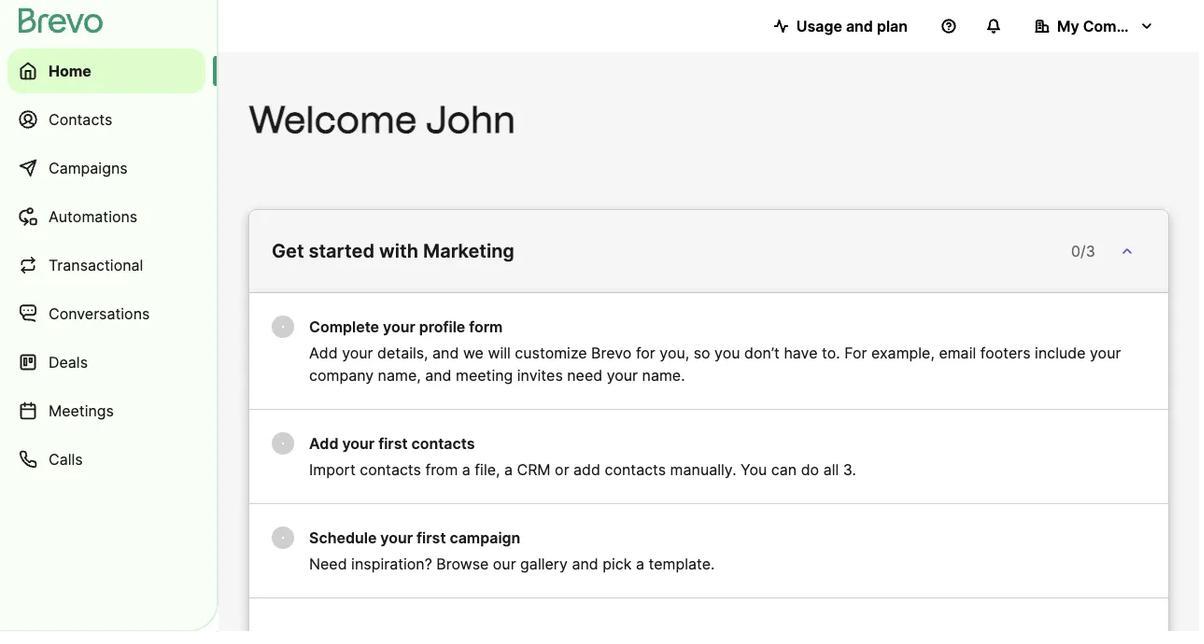Task type: vqa. For each thing, say whether or not it's contained in the screenshot.
SMS
no



Task type: describe. For each thing, give the bounding box(es) containing it.
marketing
[[423, 240, 515, 263]]

add
[[574, 461, 601, 479]]

schedule your first campaign need inspiration? browse our gallery and pick a template.
[[309, 529, 715, 573]]

automations
[[49, 207, 138, 226]]

and inside schedule your first campaign need inspiration? browse our gallery and pick a template.
[[572, 555, 599, 573]]

home link
[[7, 49, 206, 93]]

transactional link
[[7, 243, 206, 288]]

form
[[469, 318, 503, 336]]

footers
[[981, 344, 1031, 362]]

our
[[493, 555, 516, 573]]

pick
[[603, 555, 632, 573]]

to.
[[822, 344, 841, 362]]

have
[[784, 344, 818, 362]]

complete
[[309, 318, 380, 336]]

3.
[[844, 461, 857, 479]]

your up company
[[342, 344, 373, 362]]

conversations link
[[7, 292, 206, 336]]

usage
[[797, 17, 843, 35]]

file,
[[475, 461, 500, 479]]

gallery
[[521, 555, 568, 573]]

manually.
[[671, 461, 737, 479]]

browse
[[437, 555, 489, 573]]

calls link
[[7, 437, 206, 482]]

example,
[[872, 344, 935, 362]]

don't
[[745, 344, 780, 362]]

so
[[694, 344, 711, 362]]

company
[[1084, 17, 1153, 35]]

meetings link
[[7, 389, 206, 434]]

name.
[[643, 366, 686, 385]]

add inside complete your profile form add your details, and we will customize brevo for you, so you don't have to. for example, email footers include your company name, and meeting invites need your name.
[[309, 344, 338, 362]]

meeting
[[456, 366, 513, 385]]

you
[[715, 344, 741, 362]]

contacts left from
[[360, 461, 421, 479]]

brevo
[[592, 344, 632, 362]]

import
[[309, 461, 356, 479]]

your inside schedule your first campaign need inspiration? browse our gallery and pick a template.
[[381, 529, 413, 547]]

do
[[801, 461, 820, 479]]

a inside schedule your first campaign need inspiration? browse our gallery and pick a template.
[[636, 555, 645, 573]]

will
[[488, 344, 511, 362]]

0
[[1072, 242, 1081, 260]]

get started with marketing
[[272, 240, 515, 263]]

for
[[845, 344, 868, 362]]

your right include at the bottom right
[[1091, 344, 1122, 362]]

and down profile
[[433, 344, 459, 362]]

and right the name,
[[425, 366, 452, 385]]

deals
[[49, 353, 88, 371]]

meetings
[[49, 402, 114, 420]]

inspiration?
[[351, 555, 432, 573]]

you,
[[660, 344, 690, 362]]

my company
[[1058, 17, 1153, 35]]

or
[[555, 461, 570, 479]]

campaigns link
[[7, 146, 206, 191]]

first for campaign
[[417, 529, 446, 547]]

invites
[[518, 366, 563, 385]]

contacts link
[[7, 97, 206, 142]]

template.
[[649, 555, 715, 573]]



Task type: locate. For each thing, give the bounding box(es) containing it.
can
[[772, 461, 797, 479]]

your up details,
[[383, 318, 416, 336]]

0 / 3
[[1072, 242, 1096, 260]]

all
[[824, 461, 839, 479]]

started
[[309, 240, 375, 263]]

add inside add your first contacts import contacts from a file, a crm or add contacts manually. you can do all 3.
[[309, 435, 339, 453]]

company
[[309, 366, 374, 385]]

add up company
[[309, 344, 338, 362]]

0 vertical spatial add
[[309, 344, 338, 362]]

0 horizontal spatial first
[[379, 435, 408, 453]]

for
[[636, 344, 656, 362]]

crm
[[517, 461, 551, 479]]

from
[[426, 461, 458, 479]]

home
[[49, 62, 92, 80]]

first down the name,
[[379, 435, 408, 453]]

calls
[[49, 450, 83, 469]]

need
[[309, 555, 347, 573]]

you
[[741, 461, 768, 479]]

usage and plan button
[[759, 7, 923, 45]]

1 horizontal spatial a
[[505, 461, 513, 479]]

a left file,
[[462, 461, 471, 479]]

1 horizontal spatial first
[[417, 529, 446, 547]]

need
[[567, 366, 603, 385]]

usage and plan
[[797, 17, 908, 35]]

john
[[426, 97, 516, 142]]

get
[[272, 240, 304, 263]]

add your first contacts import contacts from a file, a crm or add contacts manually. you can do all 3.
[[309, 435, 857, 479]]

your up import at the left bottom of page
[[342, 435, 375, 453]]

customize
[[515, 344, 587, 362]]

first
[[379, 435, 408, 453], [417, 529, 446, 547]]

first for contacts
[[379, 435, 408, 453]]

deals link
[[7, 340, 206, 385]]

first inside add your first contacts import contacts from a file, a crm or add contacts manually. you can do all 3.
[[379, 435, 408, 453]]

2 add from the top
[[309, 435, 339, 453]]

first up browse
[[417, 529, 446, 547]]

add up import at the left bottom of page
[[309, 435, 339, 453]]

1 vertical spatial add
[[309, 435, 339, 453]]

a
[[462, 461, 471, 479], [505, 461, 513, 479], [636, 555, 645, 573]]

complete your profile form add your details, and we will customize brevo for you, so you don't have to. for example, email footers include your company name, and meeting invites need your name.
[[309, 318, 1122, 385]]

with
[[379, 240, 419, 263]]

profile
[[419, 318, 466, 336]]

and left plan at the right top of page
[[847, 17, 874, 35]]

a right pick
[[636, 555, 645, 573]]

1 add from the top
[[309, 344, 338, 362]]

and inside button
[[847, 17, 874, 35]]

plan
[[877, 17, 908, 35]]

welcome john
[[249, 97, 516, 142]]

campaign
[[450, 529, 521, 547]]

contacts
[[412, 435, 475, 453], [360, 461, 421, 479], [605, 461, 666, 479]]

first inside schedule your first campaign need inspiration? browse our gallery and pick a template.
[[417, 529, 446, 547]]

0 horizontal spatial a
[[462, 461, 471, 479]]

your down "brevo"
[[607, 366, 638, 385]]

my company button
[[1020, 7, 1170, 45]]

conversations
[[49, 305, 150, 323]]

email
[[940, 344, 977, 362]]

schedule
[[309, 529, 377, 547]]

my
[[1058, 17, 1080, 35]]

1 vertical spatial first
[[417, 529, 446, 547]]

/
[[1081, 242, 1087, 260]]

contacts up from
[[412, 435, 475, 453]]

add
[[309, 344, 338, 362], [309, 435, 339, 453]]

your up inspiration?
[[381, 529, 413, 547]]

and
[[847, 17, 874, 35], [433, 344, 459, 362], [425, 366, 452, 385], [572, 555, 599, 573]]

3
[[1087, 242, 1096, 260]]

campaigns
[[49, 159, 128, 177]]

include
[[1035, 344, 1086, 362]]

2 horizontal spatial a
[[636, 555, 645, 573]]

your inside add your first contacts import contacts from a file, a crm or add contacts manually. you can do all 3.
[[342, 435, 375, 453]]

automations link
[[7, 194, 206, 239]]

your
[[383, 318, 416, 336], [342, 344, 373, 362], [1091, 344, 1122, 362], [607, 366, 638, 385], [342, 435, 375, 453], [381, 529, 413, 547]]

details,
[[378, 344, 429, 362]]

contacts right the add in the bottom of the page
[[605, 461, 666, 479]]

contacts
[[49, 110, 112, 128]]

a right file,
[[505, 461, 513, 479]]

welcome
[[249, 97, 417, 142]]

we
[[463, 344, 484, 362]]

0 vertical spatial first
[[379, 435, 408, 453]]

name,
[[378, 366, 421, 385]]

transactional
[[49, 256, 143, 274]]

and left pick
[[572, 555, 599, 573]]



